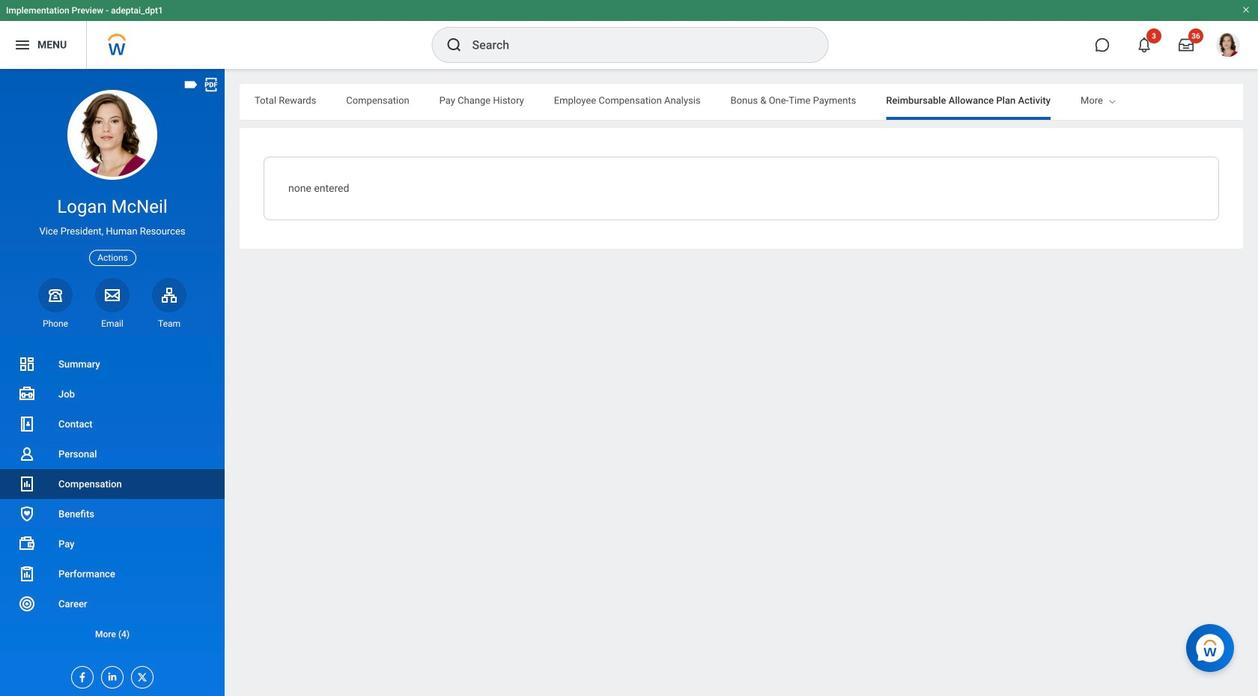 Task type: locate. For each thing, give the bounding box(es) containing it.
phone logan mcneil element
[[38, 318, 73, 330]]

banner
[[0, 0, 1259, 69]]

email logan mcneil element
[[95, 318, 130, 330]]

pay image
[[18, 535, 36, 553]]

close environment banner image
[[1242, 5, 1251, 14]]

x image
[[132, 667, 148, 683]]

view team image
[[160, 286, 178, 304]]

search image
[[445, 36, 463, 54]]

Search Workday  search field
[[472, 28, 798, 61]]

benefits image
[[18, 505, 36, 523]]

list
[[0, 349, 225, 649]]

phone image
[[45, 286, 66, 304]]

tab list
[[240, 84, 1244, 120]]



Task type: describe. For each thing, give the bounding box(es) containing it.
facebook image
[[72, 667, 88, 683]]

view printable version (pdf) image
[[203, 76, 220, 93]]

mail image
[[103, 286, 121, 304]]

inbox large image
[[1179, 37, 1194, 52]]

career image
[[18, 595, 36, 613]]

compensation image
[[18, 475, 36, 493]]

team logan mcneil element
[[152, 318, 187, 330]]

notifications large image
[[1137, 37, 1152, 52]]

contact image
[[18, 415, 36, 433]]

linkedin image
[[102, 667, 118, 683]]

performance image
[[18, 565, 36, 583]]

justify image
[[13, 36, 31, 54]]

job image
[[18, 385, 36, 403]]

profile logan mcneil image
[[1217, 33, 1241, 60]]

personal image
[[18, 445, 36, 463]]

navigation pane region
[[0, 69, 225, 696]]

summary image
[[18, 355, 36, 373]]

tag image
[[183, 76, 199, 93]]



Task type: vqa. For each thing, say whether or not it's contained in the screenshot.
mail image
yes



